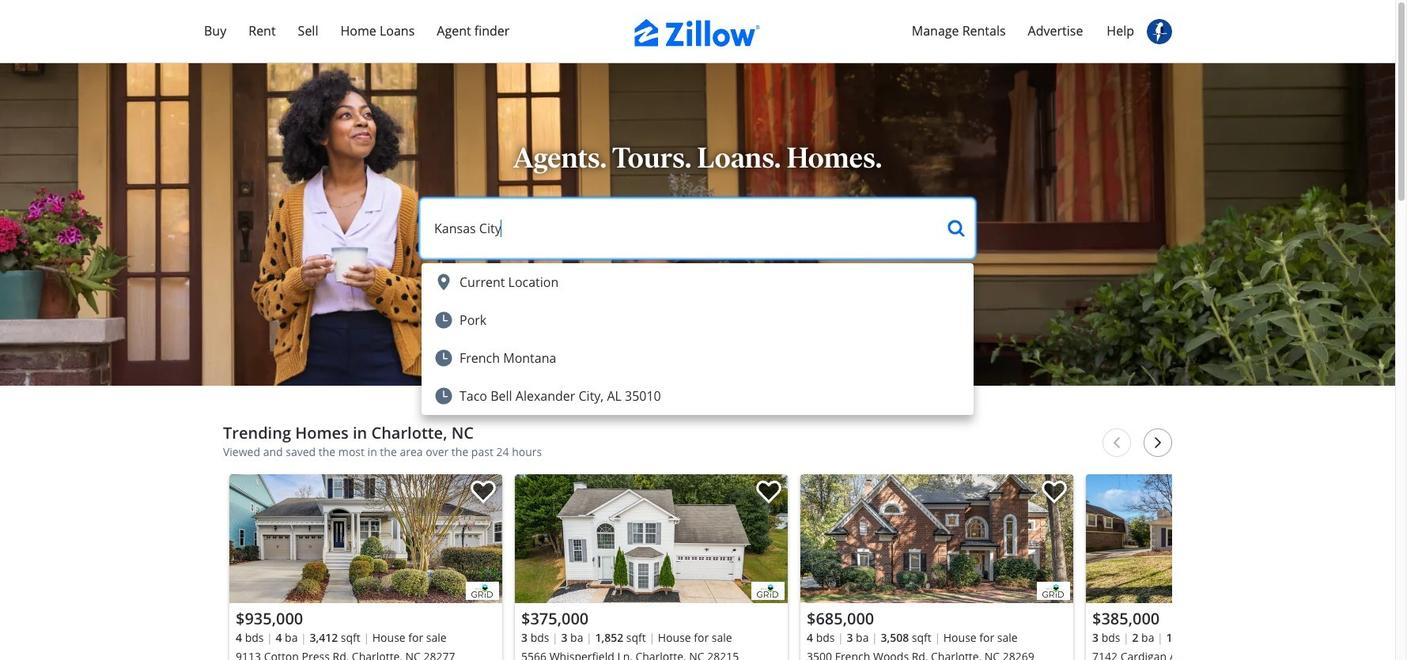 Task type: locate. For each thing, give the bounding box(es) containing it.
9113 cotton press rd, charlotte, nc 28277 element
[[229, 475, 502, 660]]

group
[[229, 475, 502, 660], [515, 475, 788, 660], [800, 475, 1073, 660], [1086, 475, 1359, 660]]

1 group from the left
[[229, 475, 502, 660]]

7142 cardigan ave, charlotte, nc 28215 element
[[1086, 475, 1359, 660]]

list box
[[422, 263, 974, 415]]

home recommendations carousel element
[[223, 424, 1359, 660]]

3 option from the top
[[422, 339, 974, 377]]

option
[[422, 263, 974, 301], [422, 301, 974, 339], [422, 339, 974, 377], [422, 377, 974, 415]]

4 option from the top
[[422, 377, 974, 415]]

your profile default icon image
[[1147, 19, 1172, 44]]

3 group from the left
[[800, 475, 1073, 660]]

5566 whisperfield ln, charlotte, nc 28215 element
[[515, 475, 788, 660]]

3500 french woods rd, charlotte, nc 28269 image
[[800, 475, 1073, 603]]

list
[[223, 468, 1359, 660]]

2 option from the top
[[422, 301, 974, 339]]

9113 cotton press rd, charlotte, nc 28277 image
[[229, 475, 502, 603]]

1 option from the top
[[422, 263, 974, 301]]



Task type: vqa. For each thing, say whether or not it's contained in the screenshot.
4th group from the right
yes



Task type: describe. For each thing, give the bounding box(es) containing it.
7142 cardigan ave, charlotte, nc 28215 image
[[1086, 475, 1359, 603]]

3500 french woods rd, charlotte, nc 28269 element
[[800, 475, 1073, 660]]

Enter an address, neighborhood, city, or ZIP code text field
[[422, 200, 936, 257]]

5566 whisperfield ln, charlotte, nc 28215 image
[[515, 475, 788, 603]]

main navigation
[[0, 0, 1395, 63]]

2 group from the left
[[515, 475, 788, 660]]

zillow logo image
[[634, 19, 761, 47]]

4 group from the left
[[1086, 475, 1359, 660]]



